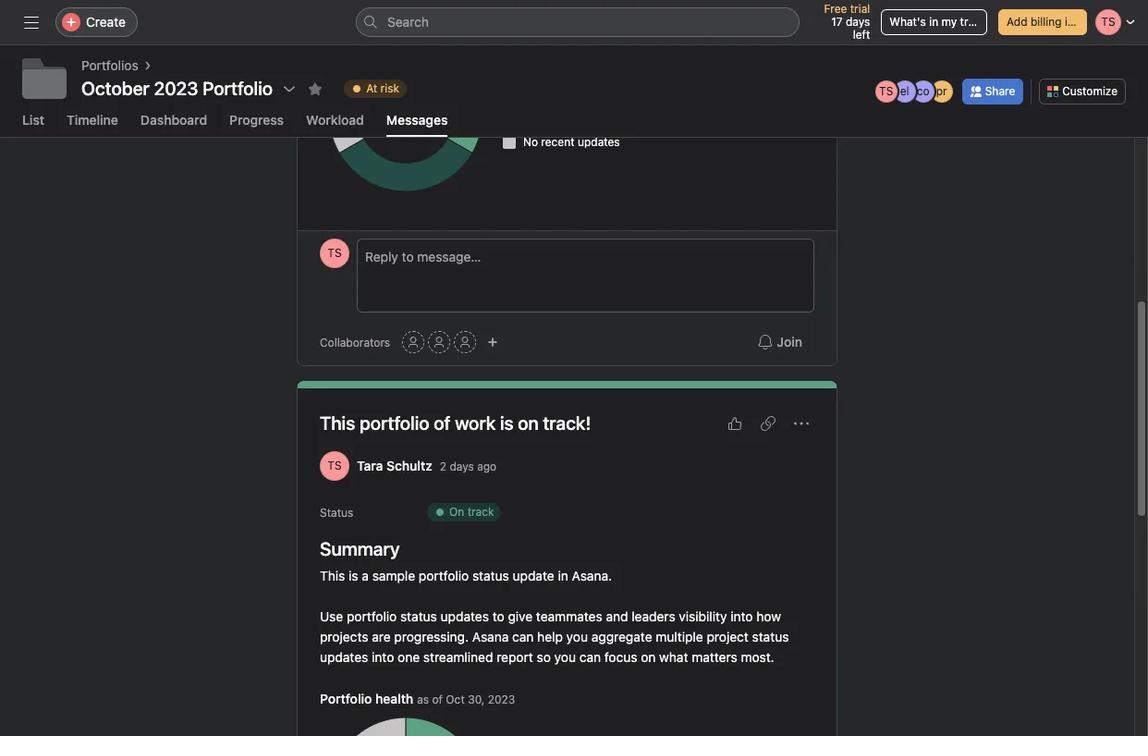 Task type: locate. For each thing, give the bounding box(es) containing it.
billing
[[1031, 15, 1062, 29]]

1 vertical spatial in
[[558, 568, 569, 584]]

1 horizontal spatial on
[[641, 649, 656, 665]]

days right 2
[[450, 459, 474, 473]]

what's in my trial?
[[890, 15, 986, 29]]

1 vertical spatial can
[[580, 649, 601, 665]]

0 vertical spatial in
[[929, 15, 939, 29]]

free trial 17 days left
[[824, 2, 870, 42]]

0 vertical spatial portfolio
[[360, 412, 430, 434]]

co
[[917, 84, 930, 98]]

0 vertical spatial into
[[731, 608, 753, 624]]

2 horizontal spatial updates
[[578, 135, 620, 149]]

what's in my trial? button
[[882, 9, 988, 35]]

2 this from the top
[[320, 568, 345, 584]]

days
[[846, 15, 870, 29], [450, 459, 474, 473]]

2023
[[488, 693, 515, 706]]

can down give
[[512, 629, 534, 645]]

ts up collaborators
[[328, 246, 342, 260]]

portfolio up are
[[347, 608, 397, 624]]

help
[[537, 629, 563, 645]]

on left track!
[[518, 412, 539, 434]]

1 vertical spatial days
[[450, 459, 474, 473]]

portfolios link
[[81, 55, 138, 76]]

progress
[[229, 112, 284, 128]]

1 vertical spatial portfolio
[[419, 568, 469, 584]]

ts left "tara"
[[328, 459, 342, 473]]

0 horizontal spatial into
[[372, 649, 394, 665]]

days inside the free trial 17 days left
[[846, 15, 870, 29]]

updates down 'projects' on the left of page
[[320, 649, 368, 665]]

portfolio inside use portfolio status updates to give teammates and leaders visibility into how projects are progressing. asana can help you aggregate multiple project status updates into one streamlined report so you can focus on what matters most.
[[347, 608, 397, 624]]

is right work
[[500, 412, 514, 434]]

0 vertical spatial of
[[434, 412, 451, 434]]

are
[[372, 629, 391, 645]]

1 horizontal spatial is
[[500, 412, 514, 434]]

copy link image
[[761, 416, 776, 431]]

updates
[[578, 135, 620, 149], [441, 608, 489, 624], [320, 649, 368, 665]]

into down are
[[372, 649, 394, 665]]

ts left "el"
[[879, 84, 894, 98]]

portfolio health as of oct 30, 2023
[[320, 691, 515, 706]]

0 horizontal spatial updates
[[320, 649, 368, 665]]

customize button
[[1040, 78, 1126, 104]]

no
[[523, 135, 538, 149]]

0 vertical spatial updates
[[578, 135, 620, 149]]

remove from starred image
[[308, 81, 323, 96]]

october
[[81, 78, 150, 99]]

2 vertical spatial status
[[752, 629, 789, 645]]

1 vertical spatial on
[[641, 649, 656, 665]]

portfolio up tara schultz link
[[360, 412, 430, 434]]

of for work
[[434, 412, 451, 434]]

1 vertical spatial ts
[[328, 246, 342, 260]]

status down how
[[752, 629, 789, 645]]

track!
[[543, 412, 591, 434]]

of left work
[[434, 412, 451, 434]]

in
[[929, 15, 939, 29], [558, 568, 569, 584]]

at risk
[[366, 81, 399, 95]]

2
[[440, 459, 447, 473]]

status up progressing.
[[400, 608, 437, 624]]

2 vertical spatial updates
[[320, 649, 368, 665]]

0 horizontal spatial can
[[512, 629, 534, 645]]

of right the as
[[432, 693, 443, 706]]

0 vertical spatial ts
[[879, 84, 894, 98]]

0 vertical spatial this
[[320, 412, 355, 434]]

projects
[[320, 629, 368, 645]]

0 vertical spatial can
[[512, 629, 534, 645]]

add or remove collaborators image
[[487, 337, 499, 348]]

focus
[[605, 649, 638, 665]]

status
[[473, 568, 509, 584], [400, 608, 437, 624], [752, 629, 789, 645]]

ts
[[879, 84, 894, 98], [328, 246, 342, 260], [328, 459, 342, 473]]

1 vertical spatial this
[[320, 568, 345, 584]]

show options image
[[282, 81, 297, 96]]

progress link
[[229, 112, 284, 137]]

0 horizontal spatial days
[[450, 459, 474, 473]]

2 vertical spatial portfolio
[[347, 608, 397, 624]]

use
[[320, 608, 343, 624]]

visibility
[[679, 608, 727, 624]]

1 horizontal spatial can
[[580, 649, 601, 665]]

days right 17
[[846, 15, 870, 29]]

0 likes. click to like this task image
[[728, 416, 743, 431]]

can left focus
[[580, 649, 601, 665]]

this left a
[[320, 568, 345, 584]]

asana
[[472, 629, 509, 645]]

in left asana.
[[558, 568, 569, 584]]

expand sidebar image
[[24, 15, 39, 30]]

of for oct
[[432, 693, 443, 706]]

dashboard
[[141, 112, 207, 128]]

you down the teammates
[[567, 629, 588, 645]]

one
[[398, 649, 420, 665]]

portfolio
[[360, 412, 430, 434], [419, 568, 469, 584], [347, 608, 397, 624]]

1 horizontal spatial updates
[[441, 608, 489, 624]]

ts button
[[320, 239, 350, 268]]

1 this from the top
[[320, 412, 355, 434]]

portfolio right sample
[[419, 568, 469, 584]]

updates right recent
[[578, 135, 620, 149]]

this for this portfolio of work is on track!
[[320, 412, 355, 434]]

updates up asana on the bottom of page
[[441, 608, 489, 624]]

can
[[512, 629, 534, 645], [580, 649, 601, 665]]

portfolio for of
[[360, 412, 430, 434]]

multiple
[[656, 629, 703, 645]]

1 horizontal spatial status
[[473, 568, 509, 584]]

in left my
[[929, 15, 939, 29]]

1 horizontal spatial into
[[731, 608, 753, 624]]

into up project
[[731, 608, 753, 624]]

of inside portfolio health as of oct 30, 2023
[[432, 693, 443, 706]]

at
[[366, 81, 377, 95]]

free
[[824, 2, 847, 16]]

0 vertical spatial on
[[518, 412, 539, 434]]

this
[[320, 412, 355, 434], [320, 568, 345, 584]]

this for this is a sample portfolio status update in asana.
[[320, 568, 345, 584]]

0 vertical spatial days
[[846, 15, 870, 29]]

recent
[[541, 135, 575, 149]]

search list box
[[356, 7, 800, 37]]

1 horizontal spatial in
[[929, 15, 939, 29]]

you right so
[[555, 649, 576, 665]]

customize
[[1063, 84, 1118, 98]]

0 horizontal spatial status
[[400, 608, 437, 624]]

is left a
[[349, 568, 358, 584]]

on left what
[[641, 649, 656, 665]]

status up to
[[473, 568, 509, 584]]

1 vertical spatial of
[[432, 693, 443, 706]]

and
[[606, 608, 628, 624]]

what
[[659, 649, 688, 665]]

tara schultz 2 days ago
[[357, 458, 497, 473]]

1 horizontal spatial days
[[846, 15, 870, 29]]

this portfolio of work is on track!
[[320, 412, 591, 434]]

0 horizontal spatial is
[[349, 568, 358, 584]]

days for trial
[[846, 15, 870, 29]]

report
[[497, 649, 533, 665]]

days for schultz
[[450, 459, 474, 473]]

17
[[831, 15, 843, 29]]

ago
[[477, 459, 497, 473]]

schultz
[[387, 458, 433, 473]]

this down collaborators
[[320, 412, 355, 434]]

is
[[500, 412, 514, 434], [349, 568, 358, 584]]

1 vertical spatial updates
[[441, 608, 489, 624]]

days inside tara schultz 2 days ago
[[450, 459, 474, 473]]

1 vertical spatial into
[[372, 649, 394, 665]]



Task type: describe. For each thing, give the bounding box(es) containing it.
share button
[[962, 78, 1024, 104]]

how
[[757, 608, 781, 624]]

add billing info
[[1007, 15, 1085, 29]]

october 2023 portfolio
[[81, 78, 273, 99]]

to
[[493, 608, 505, 624]]

this portfolio of work is on track! link
[[320, 412, 591, 434]]

search button
[[356, 7, 800, 37]]

streamlined
[[423, 649, 493, 665]]

messages
[[386, 112, 448, 128]]

portfolio for status
[[347, 608, 397, 624]]

this is a sample portfolio status update in asana.
[[320, 568, 612, 584]]

join
[[777, 334, 803, 350]]

matters
[[692, 649, 738, 665]]

portfolios
[[81, 57, 138, 73]]

more actions image
[[794, 416, 809, 431]]

what's
[[890, 15, 926, 29]]

share
[[985, 84, 1016, 98]]

info
[[1065, 15, 1085, 29]]

tara schultz link
[[357, 458, 433, 473]]

leaders
[[632, 608, 676, 624]]

list
[[22, 112, 44, 128]]

el
[[900, 84, 910, 98]]

no recent updates
[[523, 135, 620, 149]]

create
[[86, 14, 126, 30]]

left
[[853, 28, 870, 42]]

on track
[[449, 505, 494, 519]]

dashboard link
[[141, 112, 207, 137]]

tara
[[357, 458, 383, 473]]

summary
[[320, 538, 400, 559]]

workload link
[[306, 112, 364, 137]]

trial
[[851, 2, 870, 16]]

trial?
[[960, 15, 986, 29]]

30,
[[468, 693, 485, 706]]

2 horizontal spatial status
[[752, 629, 789, 645]]

track
[[468, 505, 494, 519]]

timeline link
[[67, 112, 118, 137]]

create button
[[55, 7, 138, 37]]

oct
[[446, 693, 465, 706]]

status
[[320, 506, 354, 520]]

a
[[362, 568, 369, 584]]

portfolio health
[[320, 691, 414, 706]]

collaborators
[[320, 335, 390, 349]]

add billing info button
[[999, 9, 1087, 35]]

so
[[537, 649, 551, 665]]

timeline
[[67, 112, 118, 128]]

most.
[[741, 649, 775, 665]]

ts inside button
[[328, 246, 342, 260]]

update
[[513, 568, 555, 584]]

search
[[387, 14, 429, 30]]

teammates
[[536, 608, 603, 624]]

as
[[417, 693, 429, 706]]

in inside button
[[929, 15, 939, 29]]

pr
[[937, 84, 948, 98]]

messages link
[[386, 112, 448, 137]]

aggregate
[[592, 629, 652, 645]]

0 vertical spatial is
[[500, 412, 514, 434]]

give
[[508, 608, 533, 624]]

0 horizontal spatial on
[[518, 412, 539, 434]]

on inside use portfolio status updates to give teammates and leaders visibility into how projects are progressing. asana can help you aggregate multiple project status updates into one streamlined report so you can focus on what matters most.
[[641, 649, 656, 665]]

0 vertical spatial status
[[473, 568, 509, 584]]

work
[[455, 412, 496, 434]]

workload
[[306, 112, 364, 128]]

project
[[707, 629, 749, 645]]

2 vertical spatial ts
[[328, 459, 342, 473]]

1 vertical spatial is
[[349, 568, 358, 584]]

add
[[1007, 15, 1028, 29]]

1 vertical spatial status
[[400, 608, 437, 624]]

join button
[[747, 326, 815, 359]]

0 horizontal spatial in
[[558, 568, 569, 584]]

list link
[[22, 112, 44, 137]]

on
[[449, 505, 464, 519]]

2023 portfolio
[[154, 78, 273, 99]]

use portfolio status updates to give teammates and leaders visibility into how projects are progressing. asana can help you aggregate multiple project status updates into one streamlined report so you can focus on what matters most.
[[320, 608, 793, 665]]

0 vertical spatial you
[[567, 629, 588, 645]]

asana.
[[572, 568, 612, 584]]

my
[[942, 15, 957, 29]]

at risk button
[[336, 76, 415, 102]]

1 vertical spatial you
[[555, 649, 576, 665]]

sample
[[372, 568, 415, 584]]



Task type: vqa. For each thing, say whether or not it's contained in the screenshot.
To
yes



